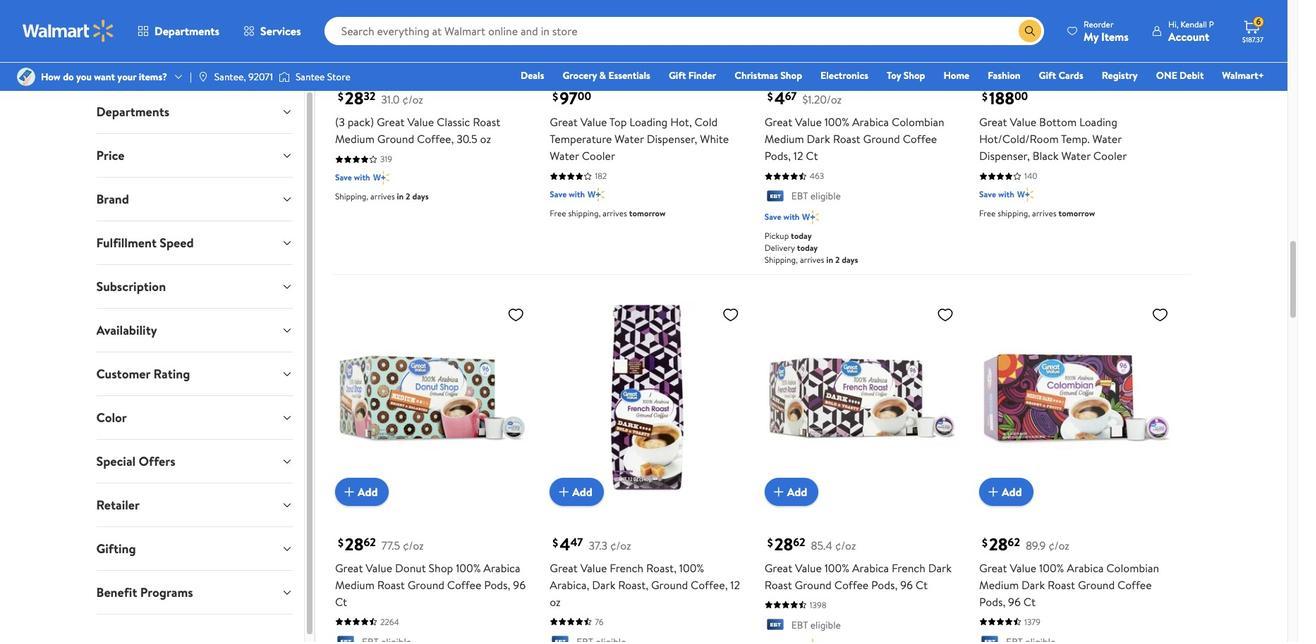 Task type: describe. For each thing, give the bounding box(es) containing it.
0 horizontal spatial days
[[412, 191, 429, 203]]

arrives down 182
[[603, 208, 627, 220]]

one
[[1156, 68, 1178, 83]]

77.5
[[382, 538, 400, 554]]

deals link
[[514, 68, 551, 83]]

ct inside $ 28 62 89.9 ¢/oz great value 100% arabica colombian medium dark roast ground coffee pods, 96 ct
[[1024, 595, 1036, 610]]

you
[[76, 70, 92, 84]]

electronics
[[821, 68, 869, 83]]

add to cart image for add button over the 89.9
[[985, 484, 1002, 501]]

great value 100% arabica french dark roast ground coffee pods, 96 ct image
[[765, 300, 960, 495]]

add button up christmas shop on the right top
[[765, 32, 819, 60]]

arrives down 140
[[1032, 208, 1057, 220]]

2 inside pickup today delivery today shipping, arrives in 2 days
[[835, 254, 840, 266]]

28 for $ 28 62 77.5 ¢/oz great value donut shop 100% arabica medium roast ground coffee pods, 96 ct
[[345, 533, 364, 557]]

1 vertical spatial roast,
[[618, 578, 649, 593]]

Walmart Site-Wide search field
[[324, 17, 1044, 45]]

coffee, inside '$ 28 32 31.0 ¢/oz (3 pack) great value classic roast medium ground coffee, 30.5 oz'
[[417, 131, 454, 147]]

reorder my items
[[1084, 18, 1129, 44]]

availability button
[[85, 309, 304, 352]]

add for add button above 77.5
[[358, 485, 378, 500]]

top
[[610, 114, 627, 130]]

add button up 77.5
[[335, 478, 389, 507]]

do
[[63, 70, 74, 84]]

$ for $ 4 47 37.3 ¢/oz great value french roast, 100% arabica, dark roast, ground coffee, 12 oz
[[553, 536, 558, 551]]

color button
[[85, 397, 304, 440]]

brand tab
[[85, 178, 304, 221]]

00 for 97
[[578, 89, 591, 104]]

programs
[[140, 584, 193, 602]]

31.0
[[381, 92, 400, 107]]

463
[[810, 170, 824, 182]]

$ for $ 188 00
[[982, 89, 988, 105]]

roast inside $ 28 62 85.4 ¢/oz great value 100% arabica french dark roast ground coffee pods, 96 ct
[[765, 578, 792, 593]]

availability tab
[[85, 309, 304, 352]]

$187.37
[[1243, 35, 1264, 44]]

great inside $ 28 62 85.4 ¢/oz great value 100% arabica french dark roast ground coffee pods, 96 ct
[[765, 561, 793, 576]]

pickup
[[765, 230, 789, 242]]

gift finder link
[[663, 68, 723, 83]]

registry link
[[1096, 68, 1144, 83]]

walmart+
[[1222, 68, 1264, 83]]

registry
[[1102, 68, 1138, 83]]

pack)
[[348, 114, 374, 130]]

coffee inside $ 28 62 89.9 ¢/oz great value 100% arabica colombian medium dark roast ground coffee pods, 96 ct
[[1118, 578, 1152, 593]]

$ 28 32 31.0 ¢/oz (3 pack) great value classic roast medium ground coffee, 30.5 oz
[[335, 86, 500, 147]]

$1.20/oz
[[803, 92, 842, 107]]

92071
[[248, 70, 273, 84]]

kendall
[[1181, 18, 1207, 30]]

services button
[[232, 14, 313, 48]]

¢/oz for $ 28 62 89.9 ¢/oz great value 100% arabica colombian medium dark roast ground coffee pods, 96 ct
[[1049, 538, 1070, 554]]

toy shop link
[[881, 68, 932, 83]]

great inside $ 4 47 37.3 ¢/oz great value french roast, 100% arabica, dark roast, ground coffee, 12 oz
[[550, 561, 578, 576]]

great inside great value bottom loading hot/cold/room temp. water dispenser, black water cooler
[[979, 114, 1007, 130]]

182
[[595, 170, 607, 182]]

add to favorites list, great value french roast, 100% arabica, dark roast, ground coffee, 12 oz image
[[722, 306, 739, 324]]

62 for $ 28 62 89.9 ¢/oz great value 100% arabica colombian medium dark roast ground coffee pods, 96 ct
[[1008, 535, 1020, 551]]

white
[[700, 131, 729, 147]]

ground inside $ 28 62 85.4 ¢/oz great value 100% arabica french dark roast ground coffee pods, 96 ct
[[795, 578, 832, 593]]

gifting button
[[85, 528, 304, 571]]

coffee, inside $ 4 47 37.3 ¢/oz great value french roast, 100% arabica, dark roast, ground coffee, 12 oz
[[691, 578, 728, 593]]

188
[[989, 86, 1015, 110]]

97
[[560, 86, 578, 110]]

great inside $ 28 62 89.9 ¢/oz great value 100% arabica colombian medium dark roast ground coffee pods, 96 ct
[[979, 561, 1007, 576]]

walmart+ link
[[1216, 68, 1271, 83]]

classic
[[437, 114, 470, 130]]

temp.
[[1061, 131, 1090, 147]]

french inside $ 4 47 37.3 ¢/oz great value french roast, 100% arabica, dark roast, ground coffee, 12 oz
[[610, 561, 644, 576]]

cooler inside great value bottom loading hot/cold/room temp. water dispenser, black water cooler
[[1094, 148, 1127, 164]]

$ for $ 4 67 $1.20/oz great value 100% arabica colombian medium dark roast ground coffee pods, 12 ct
[[767, 89, 773, 105]]

6 $187.37
[[1243, 16, 1264, 44]]

delivery
[[765, 242, 795, 254]]

tomorrow for 97
[[629, 208, 666, 220]]

6
[[1256, 16, 1261, 28]]

4 for $ 4 67 $1.20/oz great value 100% arabica colombian medium dark roast ground coffee pods, 12 ct
[[775, 86, 785, 110]]

price button
[[85, 134, 304, 177]]

140
[[1025, 170, 1038, 182]]

great value 100% arabica colombian medium dark roast ground coffee pods, 96 ct image
[[979, 300, 1174, 495]]

with left walmart plus icon
[[784, 211, 800, 223]]

$ 4 47 37.3 ¢/oz great value french roast, 100% arabica, dark roast, ground coffee, 12 oz
[[550, 533, 740, 610]]

(3 pack) great value classic roast medium ground coffee, 30.5 oz image
[[335, 0, 530, 49]]

pods, inside $ 28 62 89.9 ¢/oz great value 100% arabica colombian medium dark roast ground coffee pods, 96 ct
[[979, 595, 1006, 610]]

hi,
[[1168, 18, 1179, 30]]

gift finder
[[669, 68, 716, 83]]

ground inside $ 28 62 89.9 ¢/oz great value 100% arabica colombian medium dark roast ground coffee pods, 96 ct
[[1078, 578, 1115, 593]]

deals
[[521, 68, 544, 83]]

medium inside $ 4 67 $1.20/oz great value 100% arabica colombian medium dark roast ground coffee pods, 12 ct
[[765, 131, 804, 147]]

ct inside $ 4 67 $1.20/oz great value 100% arabica colombian medium dark roast ground coffee pods, 12 ct
[[806, 148, 818, 164]]

 image for santee, 92071
[[197, 71, 209, 83]]

dispenser, inside 'great value top loading hot, cold temperature water dispenser, white water cooler'
[[647, 131, 697, 147]]

tomorrow for 188
[[1059, 208, 1095, 220]]

availability
[[96, 322, 157, 339]]

p
[[1209, 18, 1214, 30]]

medium inside '$ 28 32 31.0 ¢/oz (3 pack) great value classic roast medium ground coffee, 30.5 oz'
[[335, 131, 375, 147]]

value inside '$ 28 32 31.0 ¢/oz (3 pack) great value classic roast medium ground coffee, 30.5 oz'
[[407, 114, 434, 130]]

items
[[1102, 29, 1129, 44]]

services
[[260, 23, 301, 39]]

save with for 31.0 ¢/oz
[[335, 172, 370, 184]]

$ for $ 28 32 31.0 ¢/oz (3 pack) great value classic roast medium ground coffee, 30.5 oz
[[338, 89, 344, 105]]

hi, kendall p account
[[1168, 18, 1214, 44]]

100% inside $ 28 62 89.9 ¢/oz great value 100% arabica colombian medium dark roast ground coffee pods, 96 ct
[[1039, 561, 1064, 576]]

ground inside the $ 28 62 77.5 ¢/oz great value donut shop 100% arabica medium roast ground coffee pods, 96 ct
[[408, 578, 445, 593]]

pods, inside $ 28 62 85.4 ¢/oz great value 100% arabica french dark roast ground coffee pods, 96 ct
[[872, 578, 898, 593]]

price
[[96, 147, 124, 164]]

0 vertical spatial in
[[397, 191, 404, 203]]

$ for $ 28 62 77.5 ¢/oz great value donut shop 100% arabica medium roast ground coffee pods, 96 ct
[[338, 536, 344, 551]]

0 vertical spatial departments button
[[126, 14, 232, 48]]

grocery & essentials
[[563, 68, 651, 83]]

water down top
[[615, 131, 644, 147]]

$ for $ 28 62 85.4 ¢/oz great value 100% arabica french dark roast ground coffee pods, 96 ct
[[767, 536, 773, 551]]

dark inside $ 4 67 $1.20/oz great value 100% arabica colombian medium dark roast ground coffee pods, 12 ct
[[807, 131, 830, 147]]

ct inside $ 28 62 85.4 ¢/oz great value 100% arabica french dark roast ground coffee pods, 96 ct
[[916, 578, 928, 593]]

¢/oz for $ 28 62 85.4 ¢/oz great value 100% arabica french dark roast ground coffee pods, 96 ct
[[835, 538, 856, 554]]

add to favorites list, great value 100% arabica french dark roast ground coffee pods, 96 ct image
[[937, 306, 954, 324]]

subscription button
[[85, 265, 304, 308]]

ground inside '$ 28 32 31.0 ¢/oz (3 pack) great value classic roast medium ground coffee, 30.5 oz'
[[377, 131, 414, 147]]

black
[[1033, 148, 1059, 164]]

add for add button over 85.4
[[787, 485, 807, 500]]

color
[[96, 409, 127, 427]]

save with up pickup
[[765, 211, 800, 223]]

essentials
[[609, 68, 651, 83]]

add button up fashion
[[979, 32, 1033, 60]]

great value bottom loading hot/cold/room temp. water dispenser, black water cooler image
[[979, 0, 1174, 49]]

water right "temp."
[[1093, 131, 1122, 147]]

28 for $ 28 62 85.4 ¢/oz great value 100% arabica french dark roast ground coffee pods, 96 ct
[[775, 533, 793, 557]]

(3
[[335, 114, 345, 130]]

how
[[41, 70, 61, 84]]

bottom
[[1039, 114, 1077, 130]]

search icon image
[[1025, 25, 1036, 37]]

coffee inside $ 4 67 $1.20/oz great value 100% arabica colombian medium dark roast ground coffee pods, 12 ct
[[903, 131, 937, 147]]

cooler inside 'great value top loading hot, cold temperature water dispenser, white water cooler'
[[582, 148, 615, 164]]

28 for $ 28 32 31.0 ¢/oz (3 pack) great value classic roast medium ground coffee, 30.5 oz
[[345, 86, 364, 110]]

value inside $ 4 47 37.3 ¢/oz great value french roast, 100% arabica, dark roast, ground coffee, 12 oz
[[581, 561, 607, 576]]

12 for $ 4 47 37.3 ¢/oz great value french roast, 100% arabica, dark roast, ground coffee, 12 oz
[[731, 578, 740, 593]]

|
[[190, 70, 192, 84]]

save with for 188
[[979, 189, 1015, 201]]

departments inside tab
[[96, 103, 169, 121]]

medium inside $ 28 62 89.9 ¢/oz great value 100% arabica colombian medium dark roast ground coffee pods, 96 ct
[[979, 578, 1019, 593]]

benefit
[[96, 584, 137, 602]]

value inside $ 28 62 85.4 ¢/oz great value 100% arabica french dark roast ground coffee pods, 96 ct
[[795, 561, 822, 576]]

arabica inside the $ 28 62 77.5 ¢/oz great value donut shop 100% arabica medium roast ground coffee pods, 96 ct
[[484, 561, 520, 576]]

ebt image for $ 28 62 77.5 ¢/oz great value donut shop 100% arabica medium roast ground coffee pods, 96 ct
[[335, 637, 356, 643]]

home
[[944, 68, 970, 83]]

shop for toy shop
[[904, 68, 925, 83]]

0 vertical spatial 2
[[406, 191, 410, 203]]

ebt eligible for 28
[[791, 619, 841, 633]]

special offers
[[96, 453, 175, 471]]

walmart plus image down 1398
[[803, 639, 819, 643]]

electronics link
[[814, 68, 875, 83]]

add button up grocery
[[550, 32, 604, 60]]

30.5
[[457, 131, 478, 147]]

benefit programs button
[[85, 572, 304, 615]]

great inside $ 4 67 $1.20/oz great value 100% arabica colombian medium dark roast ground coffee pods, 12 ct
[[765, 114, 793, 130]]

dispenser, inside great value bottom loading hot/cold/room temp. water dispenser, black water cooler
[[979, 148, 1030, 164]]

$ 188 00
[[982, 86, 1028, 110]]

&
[[599, 68, 606, 83]]

fulfillment speed
[[96, 234, 194, 252]]

colombian inside $ 28 62 89.9 ¢/oz great value 100% arabica colombian medium dark roast ground coffee pods, 96 ct
[[1107, 561, 1159, 576]]

Search search field
[[324, 17, 1044, 45]]

great inside '$ 28 32 31.0 ¢/oz (3 pack) great value classic roast medium ground coffee, 30.5 oz'
[[377, 114, 405, 130]]

value inside the $ 28 62 77.5 ¢/oz great value donut shop 100% arabica medium roast ground coffee pods, 96 ct
[[366, 561, 392, 576]]

add for add button over store
[[358, 38, 378, 54]]

add for add button over 47
[[572, 485, 593, 500]]

100% inside $ 4 47 37.3 ¢/oz great value french roast, 100% arabica, dark roast, ground coffee, 12 oz
[[679, 561, 704, 576]]

coffee inside the $ 28 62 77.5 ¢/oz great value donut shop 100% arabica medium roast ground coffee pods, 96 ct
[[447, 578, 482, 593]]

12 for $ 4 67 $1.20/oz great value 100% arabica colombian medium dark roast ground coffee pods, 12 ct
[[794, 148, 803, 164]]

100% inside the $ 28 62 77.5 ¢/oz great value donut shop 100% arabica medium roast ground coffee pods, 96 ct
[[456, 561, 481, 576]]

ground inside $ 4 67 $1.20/oz great value 100% arabica colombian medium dark roast ground coffee pods, 12 ct
[[863, 131, 900, 147]]

fashion link
[[982, 68, 1027, 83]]

save for 188
[[979, 189, 996, 201]]

special
[[96, 453, 136, 471]]

$ for $ 28 62 89.9 ¢/oz great value 100% arabica colombian medium dark roast ground coffee pods, 96 ct
[[982, 536, 988, 551]]

account
[[1168, 29, 1210, 44]]

76
[[595, 617, 604, 629]]

$ for $ 97 00
[[553, 89, 558, 105]]

¢/oz for $ 4 47 37.3 ¢/oz great value french roast, 100% arabica, dark roast, ground coffee, 12 oz
[[610, 538, 631, 554]]

great value bottom loading hot/cold/room temp. water dispenser, black water cooler
[[979, 114, 1127, 164]]

gift cards
[[1039, 68, 1084, 83]]

santee
[[296, 70, 325, 84]]

4 for $ 4 47 37.3 ¢/oz great value french roast, 100% arabica, dark roast, ground coffee, 12 oz
[[560, 533, 570, 557]]

shipping, arrives in 2 days
[[335, 191, 429, 203]]

96 for $ 28 62 89.9 ¢/oz great value 100% arabica colombian medium dark roast ground coffee pods, 96 ct
[[1008, 595, 1021, 610]]

value inside $ 4 67 $1.20/oz great value 100% arabica colombian medium dark roast ground coffee pods, 12 ct
[[795, 114, 822, 130]]

water down "temp."
[[1062, 148, 1091, 164]]

with for 188
[[998, 189, 1015, 201]]

special offers tab
[[85, 440, 304, 483]]

my
[[1084, 29, 1099, 44]]

rating
[[153, 366, 190, 383]]

today right the delivery
[[797, 242, 818, 254]]

arrives inside pickup today delivery today shipping, arrives in 2 days
[[800, 254, 825, 266]]

89.9
[[1026, 538, 1046, 554]]

color tab
[[85, 397, 304, 440]]

great value 100% arabica colombian medium dark roast ground coffee pods, 12 ct image
[[765, 0, 960, 49]]

value inside great value bottom loading hot/cold/room temp. water dispenser, black water cooler
[[1010, 114, 1037, 130]]

home link
[[937, 68, 976, 83]]

free shipping, arrives tomorrow for 97
[[550, 208, 666, 220]]

dark inside $ 28 62 85.4 ¢/oz great value 100% arabica french dark roast ground coffee pods, 96 ct
[[928, 561, 952, 576]]

arabica inside $ 28 62 85.4 ¢/oz great value 100% arabica french dark roast ground coffee pods, 96 ct
[[852, 561, 889, 576]]

319
[[380, 153, 392, 165]]

gift cards link
[[1033, 68, 1090, 83]]

oz inside $ 4 47 37.3 ¢/oz great value french roast, 100% arabica, dark roast, ground coffee, 12 oz
[[550, 595, 561, 610]]



Task type: vqa. For each thing, say whether or not it's contained in the screenshot.
the bottommost Best Match
no



Task type: locate. For each thing, give the bounding box(es) containing it.
dispenser, down hot,
[[647, 131, 697, 147]]

ebt eligible down 463
[[791, 189, 841, 203]]

add button up the 89.9
[[979, 478, 1033, 507]]

free shipping, arrives tomorrow down 182
[[550, 208, 666, 220]]

$ inside $ 28 62 89.9 ¢/oz great value 100% arabica colombian medium dark roast ground coffee pods, 96 ct
[[982, 536, 988, 551]]

1 cooler from the left
[[582, 148, 615, 164]]

0 horizontal spatial cooler
[[582, 148, 615, 164]]

0 horizontal spatial oz
[[480, 131, 491, 147]]

add to cart image for add button over store
[[341, 38, 358, 55]]

0 vertical spatial dispenser,
[[647, 131, 697, 147]]

walmart image
[[23, 20, 114, 42]]

french inside $ 28 62 85.4 ¢/oz great value 100% arabica french dark roast ground coffee pods, 96 ct
[[892, 561, 926, 576]]

today
[[791, 230, 812, 242], [797, 242, 818, 254]]

0 horizontal spatial colombian
[[892, 114, 945, 130]]

$ left 85.4
[[767, 536, 773, 551]]

1 horizontal spatial colombian
[[1107, 561, 1159, 576]]

oz down arabica,
[[550, 595, 561, 610]]

fulfillment speed tab
[[85, 222, 304, 265]]

save up shipping, arrives in 2 days
[[335, 172, 352, 184]]

gift left finder
[[669, 68, 686, 83]]

pods, inside the $ 28 62 77.5 ¢/oz great value donut shop 100% arabica medium roast ground coffee pods, 96 ct
[[484, 578, 511, 593]]

loading for 97
[[630, 114, 668, 130]]

1 horizontal spatial loading
[[1080, 114, 1118, 130]]

loading right top
[[630, 114, 668, 130]]

roast inside $ 28 62 89.9 ¢/oz great value 100% arabica colombian medium dark roast ground coffee pods, 96 ct
[[1048, 578, 1075, 593]]

add to cart image
[[341, 38, 358, 55], [556, 38, 572, 55], [341, 484, 358, 501], [770, 484, 787, 501]]

value down 77.5
[[366, 561, 392, 576]]

temperature
[[550, 131, 612, 147]]

$ left 47
[[553, 536, 558, 551]]

customer
[[96, 366, 150, 383]]

¢/oz inside '$ 28 32 31.0 ¢/oz (3 pack) great value classic roast medium ground coffee, 30.5 oz'
[[402, 92, 423, 107]]

with for 31.0 ¢/oz
[[354, 172, 370, 184]]

items?
[[139, 70, 167, 84]]

great inside 'great value top loading hot, cold temperature water dispenser, white water cooler'
[[550, 114, 578, 130]]

00 down fashion
[[1015, 89, 1028, 104]]

shop inside 'toy shop' link
[[904, 68, 925, 83]]

$ 28 62 77.5 ¢/oz great value donut shop 100% arabica medium roast ground coffee pods, 96 ct
[[335, 533, 526, 610]]

add button up 85.4
[[765, 478, 819, 507]]

0 vertical spatial departments
[[155, 23, 220, 39]]

1 horizontal spatial free shipping, arrives tomorrow
[[979, 208, 1095, 220]]

0 horizontal spatial  image
[[17, 68, 35, 86]]

toy shop
[[887, 68, 925, 83]]

2 62 from the left
[[793, 535, 805, 551]]

1 tomorrow from the left
[[629, 208, 666, 220]]

1 loading from the left
[[630, 114, 668, 130]]

1 horizontal spatial  image
[[197, 71, 209, 83]]

your
[[117, 70, 136, 84]]

add to cart image
[[770, 38, 787, 55], [985, 38, 1002, 55], [556, 484, 572, 501], [985, 484, 1002, 501]]

$ inside $ 4 47 37.3 ¢/oz great value french roast, 100% arabica, dark roast, ground coffee, 12 oz
[[553, 536, 558, 551]]

$ left 67
[[767, 89, 773, 105]]

medium inside the $ 28 62 77.5 ¢/oz great value donut shop 100% arabica medium roast ground coffee pods, 96 ct
[[335, 578, 375, 593]]

hot/cold/room
[[979, 131, 1059, 147]]

pods,
[[765, 148, 791, 164], [484, 578, 511, 593], [872, 578, 898, 593], [979, 595, 1006, 610]]

2 eligible from the top
[[811, 619, 841, 633]]

$ 28 62 89.9 ¢/oz great value 100% arabica colombian medium dark roast ground coffee pods, 96 ct
[[979, 533, 1159, 610]]

4 inside $ 4 67 $1.20/oz great value 100% arabica colombian medium dark roast ground coffee pods, 12 ct
[[775, 86, 785, 110]]

1 00 from the left
[[578, 89, 591, 104]]

12 inside $ 4 67 $1.20/oz great value 100% arabica colombian medium dark roast ground coffee pods, 12 ct
[[794, 148, 803, 164]]

in inside pickup today delivery today shipping, arrives in 2 days
[[827, 254, 833, 266]]

00 inside $ 97 00
[[578, 89, 591, 104]]

santee, 92071
[[214, 70, 273, 84]]

christmas
[[735, 68, 778, 83]]

value down the 89.9
[[1010, 561, 1037, 576]]

shop right the toy
[[904, 68, 925, 83]]

great
[[377, 114, 405, 130], [550, 114, 578, 130], [765, 114, 793, 130], [979, 114, 1007, 130], [335, 561, 363, 576], [550, 561, 578, 576], [765, 561, 793, 576], [979, 561, 1007, 576]]

1 horizontal spatial gift
[[1039, 68, 1056, 83]]

colombian inside $ 4 67 $1.20/oz great value 100% arabica colombian medium dark roast ground coffee pods, 12 ct
[[892, 114, 945, 130]]

add for add button over christmas shop on the right top
[[787, 38, 807, 54]]

0 horizontal spatial french
[[610, 561, 644, 576]]

ebt image for $ 28 62 89.9 ¢/oz great value 100% arabica colombian medium dark roast ground coffee pods, 96 ct
[[979, 637, 1001, 643]]

walmart plus image
[[803, 210, 819, 224]]

value down 37.3
[[581, 561, 607, 576]]

reorder
[[1084, 18, 1114, 30]]

fashion
[[988, 68, 1021, 83]]

0 horizontal spatial shipping,
[[335, 191, 368, 203]]

28 left the 89.9
[[989, 533, 1008, 557]]

1 vertical spatial coffee,
[[691, 578, 728, 593]]

$ left 77.5
[[338, 536, 344, 551]]

loading
[[630, 114, 668, 130], [1080, 114, 1118, 130]]

shop right donut
[[429, 561, 453, 576]]

28 left 85.4
[[775, 533, 793, 557]]

0 horizontal spatial shop
[[429, 561, 453, 576]]

4 down christmas shop on the right top
[[775, 86, 785, 110]]

brand
[[96, 191, 129, 208]]

1 horizontal spatial shop
[[781, 68, 802, 83]]

dark inside $ 28 62 89.9 ¢/oz great value 100% arabica colombian medium dark roast ground coffee pods, 96 ct
[[1022, 578, 1045, 593]]

96 inside the $ 28 62 77.5 ¢/oz great value donut shop 100% arabica medium roast ground coffee pods, 96 ct
[[513, 578, 526, 593]]

96 inside $ 28 62 85.4 ¢/oz great value 100% arabica french dark roast ground coffee pods, 96 ct
[[900, 578, 913, 593]]

value left classic
[[407, 114, 434, 130]]

1 vertical spatial departments
[[96, 103, 169, 121]]

$ left 97
[[553, 89, 558, 105]]

dark
[[807, 131, 830, 147], [928, 561, 952, 576], [592, 578, 616, 593], [1022, 578, 1045, 593]]

cooler
[[582, 148, 615, 164], [1094, 148, 1127, 164]]

oz inside '$ 28 32 31.0 ¢/oz (3 pack) great value classic roast medium ground coffee, 30.5 oz'
[[480, 131, 491, 147]]

28 for $ 28 62 89.9 ¢/oz great value 100% arabica colombian medium dark roast ground coffee pods, 96 ct
[[989, 533, 1008, 557]]

eligible for 4
[[811, 189, 841, 203]]

finder
[[688, 68, 716, 83]]

shipping, for 97
[[568, 208, 601, 220]]

62 inside $ 28 62 85.4 ¢/oz great value 100% arabica french dark roast ground coffee pods, 96 ct
[[793, 535, 805, 551]]

0 vertical spatial ebt
[[791, 189, 808, 203]]

1 horizontal spatial french
[[892, 561, 926, 576]]

1 vertical spatial 4
[[560, 533, 570, 557]]

shop inside christmas shop link
[[781, 68, 802, 83]]

¢/oz inside the $ 28 62 77.5 ¢/oz great value donut shop 100% arabica medium roast ground coffee pods, 96 ct
[[403, 538, 424, 554]]

0 horizontal spatial in
[[397, 191, 404, 203]]

arrives right the delivery
[[800, 254, 825, 266]]

28 inside $ 28 62 89.9 ¢/oz great value 100% arabica colombian medium dark roast ground coffee pods, 96 ct
[[989, 533, 1008, 557]]

ground inside $ 4 47 37.3 ¢/oz great value french roast, 100% arabica, dark roast, ground coffee, 12 oz
[[651, 578, 688, 593]]

12 inside $ 4 47 37.3 ¢/oz great value french roast, 100% arabica, dark roast, ground coffee, 12 oz
[[731, 578, 740, 593]]

 image right the |
[[197, 71, 209, 83]]

shipping, down 182
[[568, 208, 601, 220]]

$ inside $ 97 00
[[553, 89, 558, 105]]

1 horizontal spatial 12
[[794, 148, 803, 164]]

gift for gift finder
[[669, 68, 686, 83]]

oz right 30.5
[[480, 131, 491, 147]]

1 horizontal spatial shipping,
[[998, 208, 1030, 220]]

1 vertical spatial in
[[827, 254, 833, 266]]

0 vertical spatial oz
[[480, 131, 491, 147]]

0 vertical spatial roast,
[[646, 561, 677, 576]]

dark inside $ 4 47 37.3 ¢/oz great value french roast, 100% arabica, dark roast, ground coffee, 12 oz
[[592, 578, 616, 593]]

1 shipping, from the left
[[568, 208, 601, 220]]

0 vertical spatial shipping,
[[335, 191, 368, 203]]

walmart plus image down 140
[[1017, 188, 1034, 202]]

value down 85.4
[[795, 561, 822, 576]]

¢/oz
[[402, 92, 423, 107], [403, 538, 424, 554], [610, 538, 631, 554], [835, 538, 856, 554], [1049, 538, 1070, 554]]

2 horizontal spatial shop
[[904, 68, 925, 83]]

1 horizontal spatial days
[[842, 254, 858, 266]]

2 free shipping, arrives tomorrow from the left
[[979, 208, 1095, 220]]

2 shipping, from the left
[[998, 208, 1030, 220]]

0 horizontal spatial 4
[[560, 533, 570, 557]]

coffee inside $ 28 62 85.4 ¢/oz great value 100% arabica french dark roast ground coffee pods, 96 ct
[[835, 578, 869, 593]]

with up shipping, arrives in 2 days
[[354, 172, 370, 184]]

with for 97
[[569, 189, 585, 201]]

great inside the $ 28 62 77.5 ¢/oz great value donut shop 100% arabica medium roast ground coffee pods, 96 ct
[[335, 561, 363, 576]]

¢/oz for $ 28 32 31.0 ¢/oz (3 pack) great value classic roast medium ground coffee, 30.5 oz
[[402, 92, 423, 107]]

$ inside $ 188 00
[[982, 89, 988, 105]]

with down hot/cold/room
[[998, 189, 1015, 201]]

coffee,
[[417, 131, 454, 147], [691, 578, 728, 593]]

great value french roast, 100% arabica, dark roast, ground coffee, 12 oz image
[[550, 300, 745, 495]]

2 loading from the left
[[1080, 114, 1118, 130]]

12
[[794, 148, 803, 164], [731, 578, 740, 593]]

save with for 97
[[550, 189, 585, 201]]

0 horizontal spatial loading
[[630, 114, 668, 130]]

value up the temperature
[[581, 114, 607, 130]]

62 inside $ 28 62 89.9 ¢/oz great value 100% arabica colombian medium dark roast ground coffee pods, 96 ct
[[1008, 535, 1020, 551]]

value inside $ 28 62 89.9 ¢/oz great value 100% arabica colombian medium dark roast ground coffee pods, 96 ct
[[1010, 561, 1037, 576]]

one debit
[[1156, 68, 1204, 83]]

walmart plus image for 188
[[1017, 188, 1034, 202]]

¢/oz inside $ 28 62 89.9 ¢/oz great value 100% arabica colombian medium dark roast ground coffee pods, 96 ct
[[1049, 538, 1070, 554]]

eligible down 1398
[[811, 619, 841, 633]]

0 vertical spatial eligible
[[811, 189, 841, 203]]

shipping,
[[335, 191, 368, 203], [765, 254, 798, 266]]

arabica inside $ 28 62 89.9 ¢/oz great value 100% arabica colombian medium dark roast ground coffee pods, 96 ct
[[1067, 561, 1104, 576]]

customer rating
[[96, 366, 190, 383]]

$ inside '$ 28 32 31.0 ¢/oz (3 pack) great value classic roast medium ground coffee, 30.5 oz'
[[338, 89, 344, 105]]

62 for $ 28 62 85.4 ¢/oz great value 100% arabica french dark roast ground coffee pods, 96 ct
[[793, 535, 805, 551]]

4 left 37.3
[[560, 533, 570, 557]]

¢/oz right 37.3
[[610, 538, 631, 554]]

2 free from the left
[[979, 208, 996, 220]]

1 vertical spatial oz
[[550, 595, 561, 610]]

benefit programs tab
[[85, 572, 304, 615]]

add to cart image for add button above 77.5
[[341, 484, 358, 501]]

walmart plus image up shipping, arrives in 2 days
[[373, 171, 390, 185]]

gift inside 'link'
[[1039, 68, 1056, 83]]

save for 31.0 ¢/oz
[[335, 172, 352, 184]]

1 vertical spatial 12
[[731, 578, 740, 593]]

$ inside $ 28 62 85.4 ¢/oz great value 100% arabica french dark roast ground coffee pods, 96 ct
[[767, 536, 773, 551]]

100% inside $ 28 62 85.4 ¢/oz great value 100% arabica french dark roast ground coffee pods, 96 ct
[[825, 561, 850, 576]]

2 horizontal spatial 96
[[1008, 595, 1021, 610]]

loading inside great value bottom loading hot/cold/room temp. water dispenser, black water cooler
[[1080, 114, 1118, 130]]

gift left "cards"
[[1039, 68, 1056, 83]]

00 inside $ 188 00
[[1015, 89, 1028, 104]]

1 vertical spatial ebt eligible
[[791, 619, 841, 633]]

1 vertical spatial colombian
[[1107, 561, 1159, 576]]

shop for christmas shop
[[781, 68, 802, 83]]

0 vertical spatial colombian
[[892, 114, 945, 130]]

0 vertical spatial 12
[[794, 148, 803, 164]]

add to cart image for add button over christmas shop on the right top
[[770, 38, 787, 55]]

0 horizontal spatial free
[[550, 208, 566, 220]]

add to cart image for add button on top of fashion
[[985, 38, 1002, 55]]

arrives down 319 at the top left of the page
[[371, 191, 395, 203]]

shipping, down 140
[[998, 208, 1030, 220]]

1 horizontal spatial free
[[979, 208, 996, 220]]

hot,
[[670, 114, 692, 130]]

1 horizontal spatial 00
[[1015, 89, 1028, 104]]

1 horizontal spatial 2
[[835, 254, 840, 266]]

1379
[[1025, 617, 1041, 629]]

eligible for 28
[[811, 619, 841, 633]]

0 vertical spatial ebt eligible
[[791, 189, 841, 203]]

1398
[[810, 600, 827, 612]]

toy
[[887, 68, 901, 83]]

2
[[406, 191, 410, 203], [835, 254, 840, 266]]

arrives
[[371, 191, 395, 203], [603, 208, 627, 220], [1032, 208, 1057, 220], [800, 254, 825, 266]]

ebt
[[791, 189, 808, 203], [791, 619, 808, 633]]

free for 188
[[979, 208, 996, 220]]

with
[[354, 172, 370, 184], [569, 189, 585, 201], [998, 189, 1015, 201], [784, 211, 800, 223]]

¢/oz inside $ 28 62 85.4 ¢/oz great value 100% arabica french dark roast ground coffee pods, 96 ct
[[835, 538, 856, 554]]

one debit link
[[1150, 68, 1210, 83]]

2 ebt from the top
[[791, 619, 808, 633]]

1 gift from the left
[[669, 68, 686, 83]]

100% inside $ 4 67 $1.20/oz great value 100% arabica colombian medium dark roast ground coffee pods, 12 ct
[[825, 114, 850, 130]]

$ left 188
[[982, 89, 988, 105]]

save up pickup
[[765, 211, 782, 223]]

benefit programs
[[96, 584, 193, 602]]

1 vertical spatial shipping,
[[765, 254, 798, 266]]

free shipping, arrives tomorrow for 188
[[979, 208, 1095, 220]]

1 horizontal spatial dispenser,
[[979, 148, 1030, 164]]

3 62 from the left
[[1008, 535, 1020, 551]]

0 vertical spatial 4
[[775, 86, 785, 110]]

customer rating tab
[[85, 353, 304, 396]]

add to cart image for add button over 47
[[556, 484, 572, 501]]

today down walmart plus icon
[[791, 230, 812, 242]]

save down hot/cold/room
[[979, 189, 996, 201]]

departments tab
[[85, 90, 304, 133]]

 image
[[279, 70, 290, 84]]

2264
[[380, 617, 399, 629]]

62 for $ 28 62 77.5 ¢/oz great value donut shop 100% arabica medium roast ground coffee pods, 96 ct
[[364, 535, 376, 551]]

¢/oz for $ 28 62 77.5 ¢/oz great value donut shop 100% arabica medium roast ground coffee pods, 96 ct
[[403, 538, 424, 554]]

2 horizontal spatial 62
[[1008, 535, 1020, 551]]

1 horizontal spatial tomorrow
[[1059, 208, 1095, 220]]

free shipping, arrives tomorrow
[[550, 208, 666, 220], [979, 208, 1095, 220]]

ebt eligible down 1398
[[791, 619, 841, 633]]

1 vertical spatial departments button
[[85, 90, 304, 133]]

ebt eligible for 4
[[791, 189, 841, 203]]

dispenser, down hot/cold/room
[[979, 148, 1030, 164]]

save with
[[335, 172, 370, 184], [550, 189, 585, 201], [979, 189, 1015, 201], [765, 211, 800, 223]]

departments down your
[[96, 103, 169, 121]]

0 horizontal spatial coffee,
[[417, 131, 454, 147]]

1 horizontal spatial coffee,
[[691, 578, 728, 593]]

gifting
[[96, 541, 136, 558]]

28 inside '$ 28 32 31.0 ¢/oz (3 pack) great value classic roast medium ground coffee, 30.5 oz'
[[345, 86, 364, 110]]

value up hot/cold/room
[[1010, 114, 1037, 130]]

add for add button above grocery
[[572, 38, 593, 54]]

$ down store
[[338, 89, 344, 105]]

2 00 from the left
[[1015, 89, 1028, 104]]

0 horizontal spatial 12
[[731, 578, 740, 593]]

1 horizontal spatial 62
[[793, 535, 805, 551]]

shipping, for 188
[[998, 208, 1030, 220]]

walmart plus image
[[373, 171, 390, 185], [588, 188, 604, 202], [1017, 188, 1034, 202], [803, 639, 819, 643]]

2 cooler from the left
[[1094, 148, 1127, 164]]

2 tomorrow from the left
[[1059, 208, 1095, 220]]

gift for gift cards
[[1039, 68, 1056, 83]]

1 horizontal spatial oz
[[550, 595, 561, 610]]

save with down hot/cold/room
[[979, 189, 1015, 201]]

walmart plus image for 31.0 ¢/oz
[[373, 171, 390, 185]]

grocery
[[563, 68, 597, 83]]

67
[[785, 89, 797, 104]]

grocery & essentials link
[[556, 68, 657, 83]]

2 french from the left
[[892, 561, 926, 576]]

0 vertical spatial days
[[412, 191, 429, 203]]

how do you want your items?
[[41, 70, 167, 84]]

1 eligible from the top
[[811, 189, 841, 203]]

¢/oz right the 89.9
[[1049, 538, 1070, 554]]

2 gift from the left
[[1039, 68, 1056, 83]]

save down the temperature
[[550, 189, 567, 201]]

shipping,
[[568, 208, 601, 220], [998, 208, 1030, 220]]

1 vertical spatial days
[[842, 254, 858, 266]]

0 horizontal spatial dispenser,
[[647, 131, 697, 147]]

ebt for 4
[[791, 189, 808, 203]]

2 ebt eligible from the top
[[791, 619, 841, 633]]

 image
[[17, 68, 35, 86], [197, 71, 209, 83]]

price tab
[[85, 134, 304, 177]]

eligible
[[811, 189, 841, 203], [811, 619, 841, 633]]

cooler right black
[[1094, 148, 1127, 164]]

ct
[[806, 148, 818, 164], [916, 578, 928, 593], [335, 595, 347, 610], [1024, 595, 1036, 610]]

store
[[327, 70, 351, 84]]

fulfillment
[[96, 234, 157, 252]]

great value donut shop 100% arabica medium roast ground coffee pods, 96 ct image
[[335, 300, 530, 495]]

retailer button
[[85, 484, 304, 527]]

free shipping, arrives tomorrow down 140
[[979, 208, 1095, 220]]

save with up shipping, arrives in 2 days
[[335, 172, 370, 184]]

28 inside $ 28 62 85.4 ¢/oz great value 100% arabica french dark roast ground coffee pods, 96 ct
[[775, 533, 793, 557]]

0 horizontal spatial free shipping, arrives tomorrow
[[550, 208, 666, 220]]

0 horizontal spatial tomorrow
[[629, 208, 666, 220]]

pods, inside $ 4 67 $1.20/oz great value 100% arabica colombian medium dark roast ground coffee pods, 12 ct
[[765, 148, 791, 164]]

walmart plus image down 182
[[588, 188, 604, 202]]

shop up 67
[[781, 68, 802, 83]]

santee,
[[214, 70, 246, 84]]

subscription tab
[[85, 265, 304, 308]]

1 vertical spatial eligible
[[811, 619, 841, 633]]

62 left the 89.9
[[1008, 535, 1020, 551]]

cooler up 182
[[582, 148, 615, 164]]

$ 28 62 85.4 ¢/oz great value 100% arabica french dark roast ground coffee pods, 96 ct
[[765, 533, 952, 593]]

special offers button
[[85, 440, 304, 483]]

roast inside $ 4 67 $1.20/oz great value 100% arabica colombian medium dark roast ground coffee pods, 12 ct
[[833, 131, 861, 147]]

ebt image
[[765, 190, 786, 204], [765, 620, 786, 634], [335, 637, 356, 643], [550, 637, 571, 643], [979, 637, 1001, 643]]

00 for 188
[[1015, 89, 1028, 104]]

oz
[[480, 131, 491, 147], [550, 595, 561, 610]]

shipping, inside pickup today delivery today shipping, arrives in 2 days
[[765, 254, 798, 266]]

add button up store
[[335, 32, 389, 60]]

add to favorites list, great value donut shop 100% arabica medium roast ground coffee pods, 96 ct image
[[508, 306, 524, 324]]

1 horizontal spatial 4
[[775, 86, 785, 110]]

save for 97
[[550, 189, 567, 201]]

28 left 77.5
[[345, 533, 364, 557]]

ebt for 28
[[791, 619, 808, 633]]

roast inside the $ 28 62 77.5 ¢/oz great value donut shop 100% arabica medium roast ground coffee pods, 96 ct
[[377, 578, 405, 593]]

value
[[407, 114, 434, 130], [581, 114, 607, 130], [795, 114, 822, 130], [1010, 114, 1037, 130], [366, 561, 392, 576], [581, 561, 607, 576], [795, 561, 822, 576], [1010, 561, 1037, 576]]

100%
[[825, 114, 850, 130], [456, 561, 481, 576], [679, 561, 704, 576], [825, 561, 850, 576], [1039, 561, 1064, 576]]

roast inside '$ 28 32 31.0 ¢/oz (3 pack) great value classic roast medium ground coffee, 30.5 oz'
[[473, 114, 500, 130]]

departments button down the |
[[85, 90, 304, 133]]

96 for $ 28 62 77.5 ¢/oz great value donut shop 100% arabica medium roast ground coffee pods, 96 ct
[[513, 578, 526, 593]]

1 horizontal spatial in
[[827, 254, 833, 266]]

1 62 from the left
[[364, 535, 376, 551]]

37.3
[[589, 538, 608, 554]]

1 horizontal spatial 96
[[900, 578, 913, 593]]

62 left 85.4
[[793, 535, 805, 551]]

1 horizontal spatial shipping,
[[765, 254, 798, 266]]

1 free from the left
[[550, 208, 566, 220]]

0 horizontal spatial 62
[[364, 535, 376, 551]]

0 horizontal spatial 2
[[406, 191, 410, 203]]

1 vertical spatial 2
[[835, 254, 840, 266]]

¢/oz inside $ 4 47 37.3 ¢/oz great value french roast, 100% arabica, dark roast, ground coffee, 12 oz
[[610, 538, 631, 554]]

loading up "temp."
[[1080, 114, 1118, 130]]

value down $1.20/oz at the top right of page
[[795, 114, 822, 130]]

pickup today delivery today shipping, arrives in 2 days
[[765, 230, 858, 266]]

$ inside $ 4 67 $1.20/oz great value 100% arabica colombian medium dark roast ground coffee pods, 12 ct
[[767, 89, 773, 105]]

1 horizontal spatial cooler
[[1094, 148, 1127, 164]]

$ left the 89.9
[[982, 536, 988, 551]]

4
[[775, 86, 785, 110], [560, 533, 570, 557]]

shop inside the $ 28 62 77.5 ¢/oz great value donut shop 100% arabica medium roast ground coffee pods, 96 ct
[[429, 561, 453, 576]]

departments up the |
[[155, 23, 220, 39]]

28 up pack)
[[345, 86, 364, 110]]

eligible down 463
[[811, 189, 841, 203]]

with down the temperature
[[569, 189, 585, 201]]

value inside 'great value top loading hot, cold temperature water dispenser, white water cooler'
[[581, 114, 607, 130]]

¢/oz right 85.4
[[835, 538, 856, 554]]

¢/oz right 77.5
[[403, 538, 424, 554]]

$ 97 00
[[553, 86, 591, 110]]

loading inside 'great value top loading hot, cold temperature water dispenser, white water cooler'
[[630, 114, 668, 130]]

free for 97
[[550, 208, 566, 220]]

00 down grocery
[[578, 89, 591, 104]]

0 horizontal spatial 96
[[513, 578, 526, 593]]

tomorrow
[[629, 208, 666, 220], [1059, 208, 1095, 220]]

$ inside the $ 28 62 77.5 ¢/oz great value donut shop 100% arabica medium roast ground coffee pods, 96 ct
[[338, 536, 344, 551]]

walmart plus image for 97
[[588, 188, 604, 202]]

0 horizontal spatial gift
[[669, 68, 686, 83]]

loading for 188
[[1080, 114, 1118, 130]]

ct inside the $ 28 62 77.5 ¢/oz great value donut shop 100% arabica medium roast ground coffee pods, 96 ct
[[335, 595, 347, 610]]

1 ebt eligible from the top
[[791, 189, 841, 203]]

96 inside $ 28 62 89.9 ¢/oz great value 100% arabica colombian medium dark roast ground coffee pods, 96 ct
[[1008, 595, 1021, 610]]

add to cart image for add button above grocery
[[556, 38, 572, 55]]

add to favorites list, great value 100% arabica colombian medium dark roast ground coffee pods, 96 ct image
[[1152, 306, 1169, 324]]

gifting tab
[[85, 528, 304, 571]]

00
[[578, 89, 591, 104], [1015, 89, 1028, 104]]

speed
[[160, 234, 194, 252]]

free
[[550, 208, 566, 220], [979, 208, 996, 220]]

62 left 77.5
[[364, 535, 376, 551]]

add for add button on top of fashion
[[1002, 38, 1022, 54]]

0 vertical spatial coffee,
[[417, 131, 454, 147]]

retailer tab
[[85, 484, 304, 527]]

departments
[[155, 23, 220, 39], [96, 103, 169, 121]]

retailer
[[96, 497, 140, 514]]

add for add button over the 89.9
[[1002, 485, 1022, 500]]

save with down the temperature
[[550, 189, 585, 201]]

days inside pickup today delivery today shipping, arrives in 2 days
[[842, 254, 858, 266]]

arabica
[[852, 114, 889, 130], [484, 561, 520, 576], [852, 561, 889, 576], [1067, 561, 1104, 576]]

medium
[[335, 131, 375, 147], [765, 131, 804, 147], [335, 578, 375, 593], [979, 578, 1019, 593]]

1 vertical spatial ebt
[[791, 619, 808, 633]]

arabica inside $ 4 67 $1.20/oz great value 100% arabica colombian medium dark roast ground coffee pods, 12 ct
[[852, 114, 889, 130]]

fulfillment speed button
[[85, 222, 304, 265]]

 image left how
[[17, 68, 35, 86]]

1 french from the left
[[610, 561, 644, 576]]

1 ebt from the top
[[791, 189, 808, 203]]

gift
[[669, 68, 686, 83], [1039, 68, 1056, 83]]

add button up 47
[[550, 478, 604, 507]]

water down the temperature
[[550, 148, 579, 164]]

1 free shipping, arrives tomorrow from the left
[[550, 208, 666, 220]]

1 vertical spatial dispenser,
[[979, 148, 1030, 164]]

colombian
[[892, 114, 945, 130], [1107, 561, 1159, 576]]

great value top loading hot, cold temperature water dispenser, white water cooler image
[[550, 0, 745, 49]]

 image for how do you want your items?
[[17, 68, 35, 86]]

add to cart image for add button over 85.4
[[770, 484, 787, 501]]

62 inside the $ 28 62 77.5 ¢/oz great value donut shop 100% arabica medium roast ground coffee pods, 96 ct
[[364, 535, 376, 551]]

departments button up the |
[[126, 14, 232, 48]]

0 horizontal spatial 00
[[578, 89, 591, 104]]

$ 4 67 $1.20/oz great value 100% arabica colombian medium dark roast ground coffee pods, 12 ct
[[765, 86, 945, 164]]

ebt image for $ 4 47 37.3 ¢/oz great value french roast, 100% arabica, dark roast, ground coffee, 12 oz
[[550, 637, 571, 643]]

0 horizontal spatial shipping,
[[568, 208, 601, 220]]

¢/oz right 31.0
[[402, 92, 423, 107]]

4 inside $ 4 47 37.3 ¢/oz great value french roast, 100% arabica, dark roast, ground coffee, 12 oz
[[560, 533, 570, 557]]



